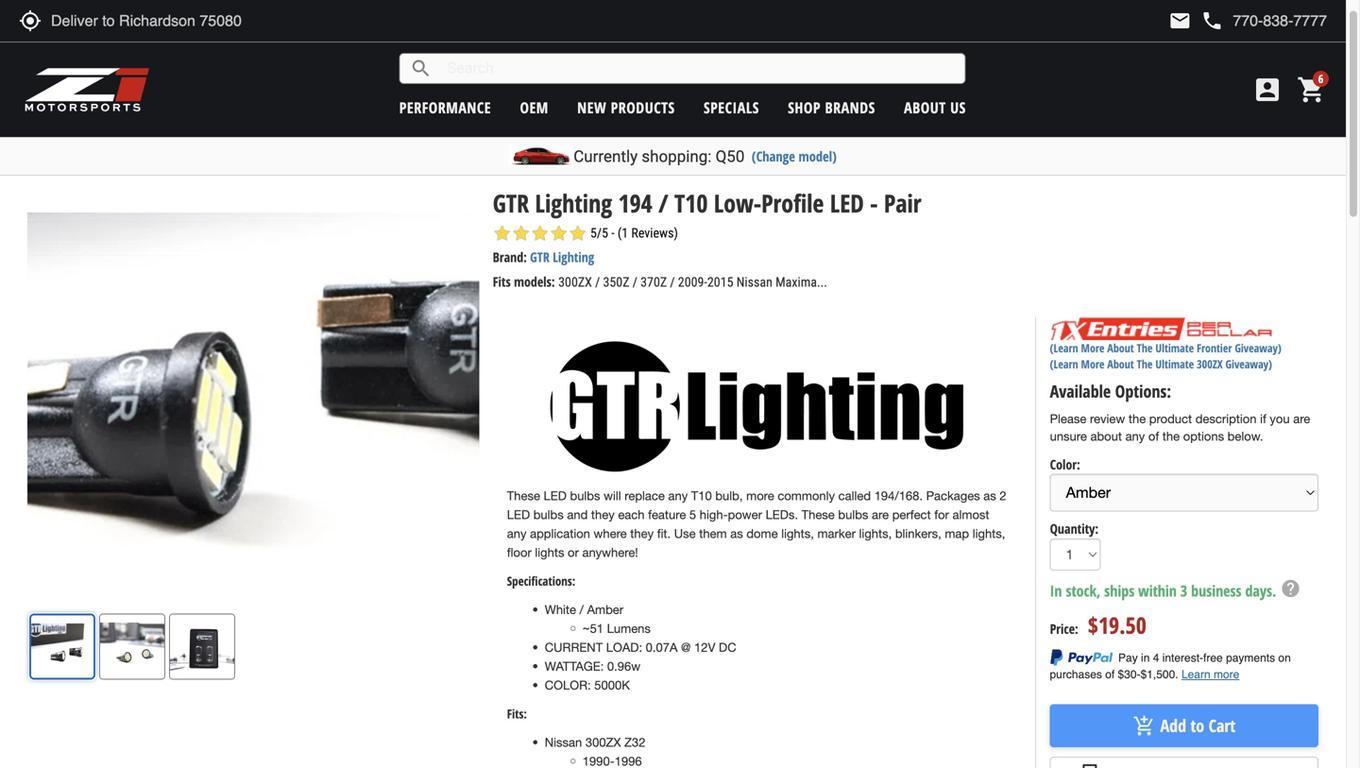 Task type: vqa. For each thing, say whether or not it's contained in the screenshot.
leftmost Kit
no



Task type: locate. For each thing, give the bounding box(es) containing it.
t10 inside 'gtr lighting 194 / t10 low-profile led - pair star star star star star 5/5 - (1 reviews) brand: gtr lighting fits models: 300zx / 350z / 370z / 2009-2015 nissan maxima...'
[[675, 186, 708, 220]]

pair
[[884, 186, 922, 220]]

giveaway) down frontier
[[1226, 356, 1273, 372]]

if
[[1261, 412, 1267, 426]]

they
[[591, 507, 615, 522], [630, 526, 654, 541]]

0 vertical spatial led
[[830, 186, 864, 220]]

they up where
[[591, 507, 615, 522]]

feature
[[648, 507, 686, 522]]

marker
[[818, 526, 856, 541]]

more
[[1081, 340, 1105, 356], [1081, 356, 1105, 372]]

lights,
[[782, 526, 814, 541], [859, 526, 892, 541], [973, 526, 1006, 541]]

0 vertical spatial 300zx
[[559, 275, 592, 290]]

white / amber ~51 lumens current load: 0.07a @ 12v dc wattage: 0.96w color: 5000k
[[545, 602, 737, 692]]

Search search field
[[432, 54, 965, 83]]

0 vertical spatial t10
[[675, 186, 708, 220]]

1 vertical spatial as
[[731, 526, 743, 541]]

5
[[690, 507, 697, 522]]

0 vertical spatial ultimate
[[1156, 340, 1194, 356]]

current
[[545, 640, 603, 655]]

t10 left low-
[[675, 186, 708, 220]]

within
[[1139, 581, 1177, 601]]

model)
[[799, 147, 837, 165]]

1 horizontal spatial the
[[1163, 429, 1180, 444]]

300zx down frontier
[[1197, 356, 1223, 372]]

1 vertical spatial giveaway)
[[1226, 356, 1273, 372]]

1 vertical spatial about
[[1108, 340, 1134, 356]]

as down power
[[731, 526, 743, 541]]

use
[[674, 526, 696, 541]]

300zx inside the (learn more about the ultimate frontier giveaway) (learn more about the ultimate 300zx giveaway) available options: please review the product description if you are unsure about any of the options below.
[[1197, 356, 1223, 372]]

0 vertical spatial are
[[1294, 412, 1311, 426]]

search
[[410, 57, 432, 80]]

0 vertical spatial as
[[984, 488, 997, 503]]

0 vertical spatial giveaway)
[[1235, 340, 1282, 356]]

0 vertical spatial the
[[1137, 340, 1153, 356]]

2 vertical spatial any
[[507, 526, 527, 541]]

0 horizontal spatial these
[[507, 488, 540, 503]]

0 vertical spatial the
[[1129, 412, 1146, 426]]

led up the application
[[544, 488, 567, 503]]

called
[[839, 488, 871, 503]]

to
[[1191, 714, 1205, 737]]

any up floor
[[507, 526, 527, 541]]

3 lights, from the left
[[973, 526, 1006, 541]]

1 vertical spatial (learn
[[1050, 356, 1079, 372]]

0 horizontal spatial the
[[1129, 412, 1146, 426]]

phone
[[1201, 9, 1224, 32]]

1 horizontal spatial lights,
[[859, 526, 892, 541]]

0 vertical spatial more
[[1081, 340, 1105, 356]]

lighting
[[535, 186, 612, 220], [553, 248, 595, 266]]

and
[[567, 507, 588, 522]]

mail phone
[[1169, 9, 1224, 32]]

maxima...
[[776, 275, 828, 290]]

0 vertical spatial gtr
[[493, 186, 529, 220]]

currently shopping: q50 (change model)
[[574, 147, 837, 166]]

1 vertical spatial 300zx
[[1197, 356, 1223, 372]]

1 vertical spatial nissan
[[545, 735, 582, 750]]

1 horizontal spatial gtr
[[530, 248, 550, 266]]

2 lights, from the left
[[859, 526, 892, 541]]

nissan inside 'gtr lighting 194 / t10 low-profile led - pair star star star star star 5/5 - (1 reviews) brand: gtr lighting fits models: 300zx / 350z / 370z / 2009-2015 nissan maxima...'
[[737, 275, 773, 290]]

1 vertical spatial ultimate
[[1156, 356, 1194, 372]]

dc
[[719, 640, 737, 655]]

0 vertical spatial any
[[1126, 429, 1145, 444]]

/ left 350z
[[595, 275, 600, 290]]

giveaway) right frontier
[[1235, 340, 1282, 356]]

1 horizontal spatial as
[[984, 488, 997, 503]]

lights, down leds.
[[782, 526, 814, 541]]

shopping_cart link
[[1293, 75, 1328, 105]]

currently
[[574, 147, 638, 166]]

they down each
[[630, 526, 654, 541]]

2 horizontal spatial lights,
[[973, 526, 1006, 541]]

0 horizontal spatial bulbs
[[534, 507, 564, 522]]

options:
[[1116, 380, 1172, 403]]

300zx inside 'gtr lighting 194 / t10 low-profile led - pair star star star star star 5/5 - (1 reviews) brand: gtr lighting fits models: 300zx / 350z / 370z / 2009-2015 nissan maxima...'
[[559, 275, 592, 290]]

1 vertical spatial lighting
[[553, 248, 595, 266]]

1 vertical spatial the
[[1137, 356, 1153, 372]]

white
[[545, 602, 576, 617]]

1 more from the top
[[1081, 340, 1105, 356]]

0 vertical spatial lighting
[[535, 186, 612, 220]]

are
[[1294, 412, 1311, 426], [872, 507, 889, 522]]

any up "feature"
[[668, 488, 688, 503]]

370z
[[641, 275, 667, 290]]

oem
[[520, 97, 549, 118]]

1 vertical spatial more
[[1081, 356, 1105, 372]]

for
[[935, 507, 949, 522]]

bulbs
[[570, 488, 600, 503], [534, 507, 564, 522], [838, 507, 869, 522]]

are down 194/168.
[[872, 507, 889, 522]]

2 horizontal spatial bulbs
[[838, 507, 869, 522]]

these led bulbs will replace any t10 bulb, more commonly called 194/168. packages as 2 led bulbs and they each feature 5 high-power leds. these bulbs are perfect for almost any application where they fit. use them as dome lights, marker lights, blinkers, map lights, floor lights or anywhere!
[[507, 488, 1007, 560]]

1 horizontal spatial nissan
[[737, 275, 773, 290]]

color:
[[1050, 455, 1081, 473]]

account_box link
[[1248, 75, 1288, 105]]

about
[[904, 97, 946, 118], [1108, 340, 1134, 356], [1108, 356, 1134, 372]]

are right you
[[1294, 412, 1311, 426]]

each
[[618, 507, 645, 522]]

led left -
[[830, 186, 864, 220]]

0 vertical spatial (learn
[[1050, 340, 1079, 356]]

0 vertical spatial they
[[591, 507, 615, 522]]

lights, down almost
[[973, 526, 1006, 541]]

1 vertical spatial are
[[872, 507, 889, 522]]

price:
[[1050, 620, 1079, 638]]

ultimate
[[1156, 340, 1194, 356], [1156, 356, 1194, 372]]

quantity:
[[1050, 520, 1099, 538]]

ultimate up (learn more about the ultimate 300zx giveaway) link
[[1156, 340, 1194, 356]]

the up (learn more about the ultimate 300zx giveaway) link
[[1137, 340, 1153, 356]]

them
[[699, 526, 727, 541]]

the down options:
[[1129, 412, 1146, 426]]

300zx left z32
[[586, 735, 621, 750]]

(change
[[752, 147, 795, 165]]

add
[[1161, 714, 1187, 737]]

bulbs down called
[[838, 507, 869, 522]]

led
[[830, 186, 864, 220], [544, 488, 567, 503], [507, 507, 530, 522]]

dome
[[747, 526, 778, 541]]

lighting up 5/5 -
[[535, 186, 612, 220]]

about us
[[904, 97, 966, 118]]

power
[[728, 507, 762, 522]]

stock,
[[1066, 581, 1101, 601]]

12v
[[694, 640, 716, 655]]

1 horizontal spatial led
[[544, 488, 567, 503]]

days.
[[1246, 581, 1277, 601]]

unsure
[[1050, 429, 1087, 444]]

brands
[[825, 97, 876, 118]]

gtr up "models:"
[[530, 248, 550, 266]]

lumens
[[607, 621, 651, 636]]

1 vertical spatial these
[[802, 507, 835, 522]]

bulbs up 'and'
[[570, 488, 600, 503]]

nissan right 2015
[[737, 275, 773, 290]]

leds.
[[766, 507, 798, 522]]

5/5 -
[[591, 225, 615, 241]]

1 vertical spatial any
[[668, 488, 688, 503]]

bulbs up the application
[[534, 507, 564, 522]]

ultimate down '(learn more about the ultimate frontier giveaway)' link
[[1156, 356, 1194, 372]]

0 horizontal spatial they
[[591, 507, 615, 522]]

high-
[[700, 507, 728, 522]]

2 vertical spatial about
[[1108, 356, 1134, 372]]

1 lights, from the left
[[782, 526, 814, 541]]

0 vertical spatial nissan
[[737, 275, 773, 290]]

gtr
[[493, 186, 529, 220], [530, 248, 550, 266]]

about up (learn more about the ultimate 300zx giveaway) link
[[1108, 340, 1134, 356]]

2 vertical spatial led
[[507, 507, 530, 522]]

these down commonly
[[802, 507, 835, 522]]

~51
[[583, 621, 604, 636]]

0 vertical spatial these
[[507, 488, 540, 503]]

performance link
[[399, 97, 491, 118]]

these up the application
[[507, 488, 540, 503]]

lighting down 5/5 -
[[553, 248, 595, 266]]

(learn more about the ultimate frontier giveaway) (learn more about the ultimate 300zx giveaway) available options: please review the product description if you are unsure about any of the options below.
[[1050, 340, 1311, 444]]

review
[[1090, 412, 1126, 426]]

as left the 2 on the right bottom
[[984, 488, 997, 503]]

300zx down gtr lighting link
[[559, 275, 592, 290]]

0 horizontal spatial any
[[507, 526, 527, 541]]

lights, right marker
[[859, 526, 892, 541]]

any left of
[[1126, 429, 1145, 444]]

gtr up 'brand:'
[[493, 186, 529, 220]]

t10 up 5
[[691, 488, 712, 503]]

shopping_cart
[[1297, 75, 1328, 105]]

1 vertical spatial gtr
[[530, 248, 550, 266]]

1 horizontal spatial they
[[630, 526, 654, 541]]

1 vertical spatial led
[[544, 488, 567, 503]]

1 vertical spatial t10
[[691, 488, 712, 503]]

0 horizontal spatial are
[[872, 507, 889, 522]]

replace
[[625, 488, 665, 503]]

1 horizontal spatial are
[[1294, 412, 1311, 426]]

application
[[530, 526, 590, 541]]

0 horizontal spatial lights,
[[782, 526, 814, 541]]

(learn
[[1050, 340, 1079, 356], [1050, 356, 1079, 372]]

in stock, ships within 3 business days. help
[[1050, 578, 1302, 601]]

/ right white
[[580, 602, 584, 617]]

about left the us
[[904, 97, 946, 118]]

brand:
[[493, 248, 527, 266]]

the right of
[[1163, 429, 1180, 444]]

2 horizontal spatial led
[[830, 186, 864, 220]]

load:
[[606, 640, 643, 655]]

2 horizontal spatial any
[[1126, 429, 1145, 444]]

gtr lighting 194 / t10 low-profile led - pair star star star star star 5/5 - (1 reviews) brand: gtr lighting fits models: 300zx / 350z / 370z / 2009-2015 nissan maxima...
[[493, 186, 922, 291]]

new
[[577, 97, 607, 118]]

led up floor
[[507, 507, 530, 522]]

any inside the (learn more about the ultimate frontier giveaway) (learn more about the ultimate 300zx giveaway) available options: please review the product description if you are unsure about any of the options below.
[[1126, 429, 1145, 444]]

the down '(learn more about the ultimate frontier giveaway)' link
[[1137, 356, 1153, 372]]

about up options:
[[1108, 356, 1134, 372]]

nissan down the color:
[[545, 735, 582, 750]]



Task type: describe. For each thing, give the bounding box(es) containing it.
perfect
[[893, 507, 931, 522]]

in
[[1050, 581, 1063, 601]]

mail
[[1169, 9, 1192, 32]]

3
[[1181, 581, 1188, 601]]

profile
[[762, 186, 824, 220]]

new products
[[577, 97, 675, 118]]

new products link
[[577, 97, 675, 118]]

shop
[[788, 97, 821, 118]]

low-
[[714, 186, 762, 220]]

2 vertical spatial 300zx
[[586, 735, 621, 750]]

4 star from the left
[[550, 224, 569, 243]]

z32
[[625, 735, 646, 750]]

2 (learn from the top
[[1050, 356, 1079, 372]]

0 vertical spatial about
[[904, 97, 946, 118]]

fits:
[[507, 705, 527, 722]]

specials link
[[704, 97, 760, 118]]

(change model) link
[[752, 147, 837, 165]]

(learn more about the ultimate 300zx giveaway) link
[[1050, 356, 1273, 372]]

-
[[870, 186, 878, 220]]

q50
[[716, 147, 745, 166]]

or
[[568, 545, 579, 560]]

help
[[1281, 578, 1302, 599]]

shopping:
[[642, 147, 712, 166]]

2 star from the left
[[512, 224, 531, 243]]

cart
[[1209, 714, 1236, 737]]

fits
[[493, 273, 511, 291]]

nissan 300zx z32
[[545, 735, 646, 750]]

0.96w
[[607, 659, 641, 674]]

specifications:
[[507, 572, 576, 589]]

map
[[945, 526, 970, 541]]

are inside the (learn more about the ultimate frontier giveaway) (learn more about the ultimate 300zx giveaway) available options: please review the product description if you are unsure about any of the options below.
[[1294, 412, 1311, 426]]

commonly
[[778, 488, 835, 503]]

1 the from the top
[[1137, 340, 1153, 356]]

packages
[[927, 488, 980, 503]]

z1 motorsports logo image
[[24, 66, 151, 113]]

gtr lighting link
[[530, 248, 595, 266]]

almost
[[953, 507, 990, 522]]

us
[[951, 97, 966, 118]]

1 horizontal spatial bulbs
[[570, 488, 600, 503]]

products
[[611, 97, 675, 118]]

/ right 350z
[[633, 275, 638, 290]]

add_shopping_cart add to cart
[[1133, 714, 1236, 737]]

1 horizontal spatial these
[[802, 507, 835, 522]]

/ inside white / amber ~51 lumens current load: 0.07a @ 12v dc wattage: 0.96w color: 5000k
[[580, 602, 584, 617]]

t10 inside these led bulbs will replace any t10 bulb, more commonly called 194/168. packages as 2 led bulbs and they each feature 5 high-power leds. these bulbs are perfect for almost any application where they fit. use them as dome lights, marker lights, blinkers, map lights, floor lights or anywhere!
[[691, 488, 712, 503]]

fit.
[[657, 526, 671, 541]]

below.
[[1228, 429, 1264, 444]]

available
[[1050, 380, 1111, 403]]

1 star from the left
[[493, 224, 512, 243]]

lights
[[535, 545, 565, 560]]

2
[[1000, 488, 1007, 503]]

more
[[747, 488, 775, 503]]

shop brands link
[[788, 97, 876, 118]]

0 horizontal spatial as
[[731, 526, 743, 541]]

floor
[[507, 545, 532, 560]]

0 horizontal spatial nissan
[[545, 735, 582, 750]]

350z
[[603, 275, 630, 290]]

please
[[1050, 412, 1087, 426]]

ships
[[1105, 581, 1135, 601]]

1 vertical spatial they
[[630, 526, 654, 541]]

0 horizontal spatial gtr
[[493, 186, 529, 220]]

oem link
[[520, 97, 549, 118]]

$19.50
[[1088, 610, 1147, 641]]

2009-
[[678, 275, 708, 290]]

are inside these led bulbs will replace any t10 bulb, more commonly called 194/168. packages as 2 led bulbs and they each feature 5 high-power leds. these bulbs are perfect for almost any application where they fit. use them as dome lights, marker lights, blinkers, map lights, floor lights or anywhere!
[[872, 507, 889, 522]]

0 horizontal spatial led
[[507, 507, 530, 522]]

wattage:
[[545, 659, 604, 674]]

of
[[1149, 429, 1160, 444]]

description
[[1196, 412, 1257, 426]]

price: $19.50
[[1050, 610, 1147, 641]]

bulb,
[[716, 488, 743, 503]]

you
[[1270, 412, 1290, 426]]

account_box
[[1253, 75, 1283, 105]]

will
[[604, 488, 621, 503]]

0.07a
[[646, 640, 678, 655]]

amber
[[587, 602, 624, 617]]

blinkers,
[[896, 526, 942, 541]]

1 horizontal spatial any
[[668, 488, 688, 503]]

/ right 370z
[[670, 275, 675, 290]]

models:
[[514, 273, 555, 291]]

5 star from the left
[[569, 224, 587, 243]]

5000k
[[595, 678, 630, 692]]

shop brands
[[788, 97, 876, 118]]

2 more from the top
[[1081, 356, 1105, 372]]

194/168.
[[875, 488, 923, 503]]

2 ultimate from the top
[[1156, 356, 1194, 372]]

2015
[[708, 275, 734, 290]]

product
[[1150, 412, 1192, 426]]

/ right 194 in the top left of the page
[[659, 186, 669, 220]]

1 vertical spatial the
[[1163, 429, 1180, 444]]

led inside 'gtr lighting 194 / t10 low-profile led - pair star star star star star 5/5 - (1 reviews) brand: gtr lighting fits models: 300zx / 350z / 370z / 2009-2015 nissan maxima...'
[[830, 186, 864, 220]]

about us link
[[904, 97, 966, 118]]

(learn more about the ultimate frontier giveaway) link
[[1050, 340, 1282, 356]]

where
[[594, 526, 627, 541]]

2 the from the top
[[1137, 356, 1153, 372]]

about
[[1091, 429, 1122, 444]]

3 star from the left
[[531, 224, 550, 243]]

1 ultimate from the top
[[1156, 340, 1194, 356]]

1 (learn from the top
[[1050, 340, 1079, 356]]



